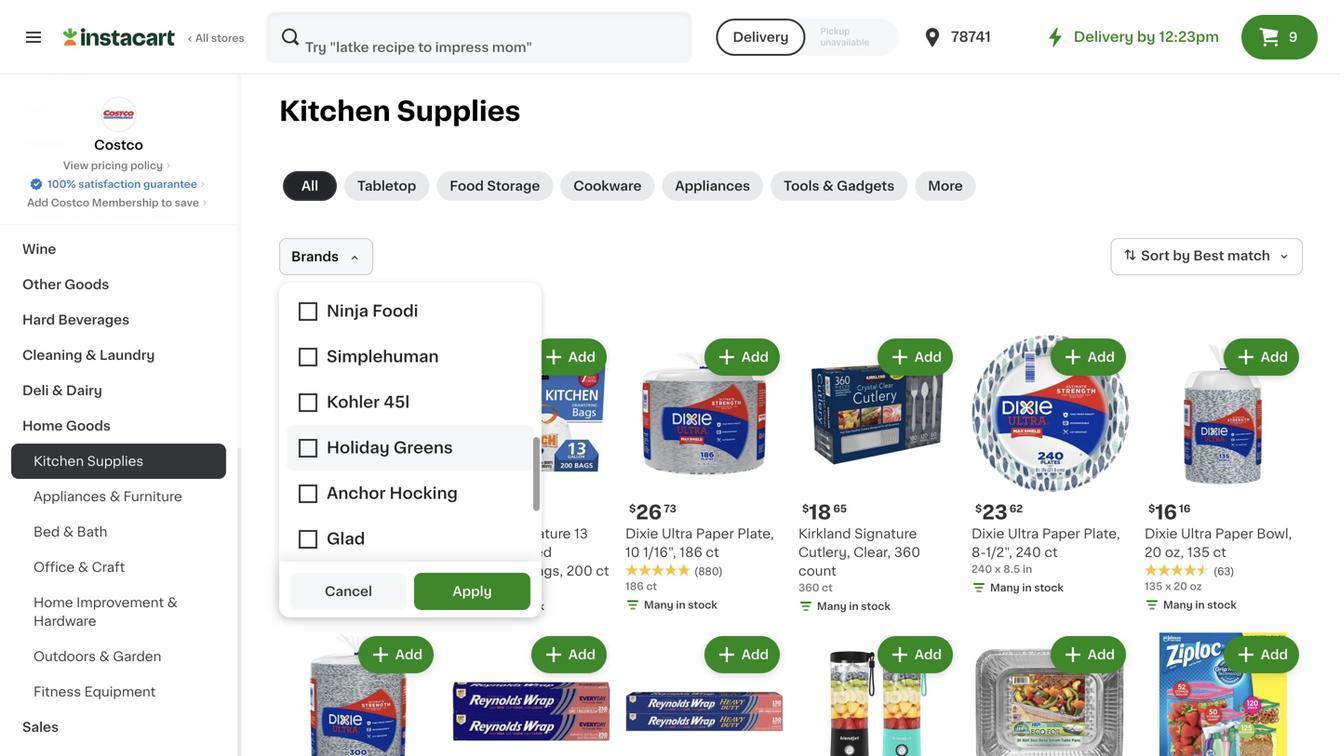 Task type: locate. For each thing, give the bounding box(es) containing it.
in right 8.5 at the right bottom of page
[[1023, 565, 1033, 575]]

appliances for appliances
[[675, 180, 750, 193]]

tabletop
[[358, 180, 416, 193]]

add costco membership to save link
[[27, 196, 210, 210]]

fitness
[[34, 686, 81, 699]]

2 vertical spatial goods
[[66, 420, 111, 433]]

signature up scented
[[508, 528, 571, 541]]

& right bed
[[63, 526, 74, 539]]

0 horizontal spatial dixie
[[626, 528, 659, 541]]

x left 8.5 at the right bottom of page
[[995, 565, 1001, 575]]

1 horizontal spatial ultra
[[1008, 528, 1039, 541]]

0 vertical spatial 20
[[1145, 547, 1162, 560]]

1 vertical spatial all
[[302, 180, 318, 193]]

hard
[[22, 314, 55, 327]]

guarantee
[[143, 179, 197, 189]]

home goods link
[[11, 409, 226, 444]]

plate, inside dixie ultra paper plate, 8-1/2", 240 ct 240 x 8.5 in
[[1084, 528, 1121, 541]]

1 horizontal spatial by
[[1173, 250, 1191, 263]]

best seller
[[285, 484, 332, 492]]

product group
[[279, 335, 438, 618], [452, 335, 611, 618], [626, 335, 784, 617], [799, 335, 957, 618], [972, 335, 1130, 600], [1145, 335, 1303, 617], [279, 633, 438, 757], [452, 633, 611, 757], [626, 633, 784, 757], [799, 633, 957, 757], [972, 633, 1130, 757], [1145, 633, 1303, 757]]

appliances inside appliances & furniture link
[[34, 491, 106, 504]]

240
[[1016, 547, 1042, 560], [972, 565, 993, 575]]

stock for kirkland signature 13 gallan scented drawstring bags, 200 ct
[[515, 602, 545, 612]]

& for personal
[[70, 208, 81, 221]]

many in stock down apply
[[471, 602, 545, 612]]

1 vertical spatial supplies
[[87, 455, 144, 468]]

dixie for 16
[[1145, 528, 1178, 541]]

in down kirkland signature cutlery, clear, 360 count 360 ct
[[849, 602, 859, 612]]

dixie inside dixie ultra paper plate, 8-1/2", 240 ct 240 x 8.5 in
[[972, 528, 1005, 541]]

goods down view
[[65, 172, 110, 185]]

1 ultra from the left
[[662, 528, 693, 541]]

costco up view pricing policy link
[[94, 139, 143, 152]]

0 horizontal spatial 16
[[1156, 503, 1178, 523]]

paper for dixie ultra paper plate, 10 1/16", 186 ct
[[696, 528, 734, 541]]

by inside 'field'
[[1173, 250, 1191, 263]]

1 vertical spatial costco
[[51, 198, 89, 208]]

ct inside dixie ultra paper plate, 10 1/16", 186 ct
[[706, 547, 719, 560]]

12:23pm
[[1159, 30, 1220, 44]]

1 horizontal spatial appliances
[[675, 180, 750, 193]]

1 vertical spatial appliances
[[34, 491, 106, 504]]

2 dixie from the left
[[972, 528, 1005, 541]]

seller
[[307, 484, 332, 492]]

signature for 21
[[335, 528, 398, 541]]

2 ultra from the left
[[1008, 528, 1039, 541]]

best left match
[[1194, 250, 1225, 263]]

3 ultra from the left
[[1181, 528, 1212, 541]]

62
[[1010, 504, 1023, 514]]

goods
[[65, 172, 110, 185], [65, 278, 109, 291], [66, 420, 111, 433]]

1 horizontal spatial bags,
[[527, 565, 563, 578]]

brands button
[[279, 238, 373, 276]]

improvement
[[77, 597, 164, 610]]

deli & dairy
[[22, 385, 102, 398]]

bath
[[77, 526, 107, 539]]

4 $ from the left
[[1149, 504, 1156, 514]]

& up bed & bath link
[[110, 491, 120, 504]]

1 vertical spatial goods
[[65, 278, 109, 291]]

dixie up 8-
[[972, 528, 1005, 541]]

360 right clear,
[[894, 547, 921, 560]]

240 up 8.5 at the right bottom of page
[[1016, 547, 1042, 560]]

instacart logo image
[[63, 26, 175, 48]]

many down "135 x 20 oz" at the right bottom of the page
[[1164, 601, 1193, 611]]

1 horizontal spatial kirkland
[[452, 528, 505, 541]]

0 horizontal spatial 360
[[799, 583, 820, 594]]

1 horizontal spatial 135
[[1188, 547, 1210, 560]]

1 horizontal spatial 20
[[1174, 582, 1188, 592]]

by right sort
[[1173, 250, 1191, 263]]

10
[[626, 547, 640, 560]]

$ inside $ 23 62
[[976, 504, 983, 514]]

home up hardware
[[34, 597, 73, 610]]

0 vertical spatial 135
[[1188, 547, 1210, 560]]

kitchen down home goods
[[34, 455, 84, 468]]

bags, down the flex-
[[368, 547, 404, 560]]

0 horizontal spatial delivery
[[733, 31, 789, 44]]

home down 'deli'
[[22, 420, 63, 433]]

stock for dixie ultra paper plate, 8-1/2", 240 ct
[[1035, 583, 1064, 594]]

kirkland inside kirkland signature flex- tech kitchen bags, 200 x 13 gal 200 x 13 gal
[[279, 528, 332, 541]]

0 horizontal spatial plate,
[[738, 528, 774, 541]]

0 horizontal spatial kirkland
[[279, 528, 332, 541]]

home inside home improvement & hardware
[[34, 597, 73, 610]]

many in stock down cancel
[[298, 602, 371, 612]]

3 dixie from the left
[[1145, 528, 1178, 541]]

0 vertical spatial all
[[196, 33, 209, 43]]

20 left oz,
[[1145, 547, 1162, 560]]

0 vertical spatial by
[[1138, 30, 1156, 44]]

1 vertical spatial best
[[285, 484, 305, 492]]

appliances
[[675, 180, 750, 193], [34, 491, 106, 504]]

1 $ from the left
[[629, 504, 636, 514]]

kitchen supplies
[[279, 98, 521, 125], [34, 455, 144, 468]]

x inside dixie ultra paper plate, 8-1/2", 240 ct 240 x 8.5 in
[[995, 565, 1001, 575]]

many in stock for kirkland signature 13 gallan scented drawstring bags, 200 ct
[[471, 602, 545, 612]]

health & personal care
[[22, 208, 178, 221]]

& for garden
[[99, 651, 110, 664]]

&
[[57, 101, 68, 115], [823, 180, 834, 193], [70, 208, 81, 221], [86, 349, 96, 362], [52, 385, 63, 398], [110, 491, 120, 504], [63, 526, 74, 539], [78, 561, 88, 574], [167, 597, 178, 610], [99, 651, 110, 664]]

0 vertical spatial 240
[[1016, 547, 1042, 560]]

& right health
[[70, 208, 81, 221]]

ultra inside dixie ultra paper bowl, 20 oz, 135 ct
[[1181, 528, 1212, 541]]

satisfaction
[[78, 179, 141, 189]]

x left oz
[[1166, 582, 1172, 592]]

$ left 62
[[976, 504, 983, 514]]

kitchen supplies up appliances & furniture
[[34, 455, 144, 468]]

& for gadgets
[[823, 180, 834, 193]]

match
[[1228, 250, 1271, 263]]

ultra for 16
[[1181, 528, 1212, 541]]

360
[[894, 547, 921, 560], [799, 583, 820, 594]]

1 horizontal spatial supplies
[[397, 98, 521, 125]]

dixie inside dixie ultra paper plate, 10 1/16", 186 ct
[[626, 528, 659, 541]]

9
[[1289, 31, 1298, 44]]

1 vertical spatial 240
[[972, 565, 993, 575]]

$
[[629, 504, 636, 514], [803, 504, 809, 514], [976, 504, 983, 514], [1149, 504, 1156, 514]]

dixie up oz,
[[1145, 528, 1178, 541]]

3 $ from the left
[[976, 504, 983, 514]]

appliances left tools
[[675, 180, 750, 193]]

goods inside the other goods link
[[65, 278, 109, 291]]

8.5
[[1004, 565, 1021, 575]]

100%
[[48, 179, 76, 189]]

$ inside $ 16 16
[[1149, 504, 1156, 514]]

0 horizontal spatial 240
[[972, 565, 993, 575]]

tools
[[784, 180, 820, 193]]

brands
[[291, 250, 339, 263]]

goods down dairy
[[66, 420, 111, 433]]

None search field
[[266, 11, 692, 63]]

hard beverages
[[22, 314, 130, 327]]

appliances up bed & bath
[[34, 491, 106, 504]]

0 horizontal spatial ultra
[[662, 528, 693, 541]]

0 horizontal spatial appliances
[[34, 491, 106, 504]]

delivery
[[1074, 30, 1134, 44], [733, 31, 789, 44]]

1 horizontal spatial delivery
[[1074, 30, 1134, 44]]

2 $ from the left
[[803, 504, 809, 514]]

& for furniture
[[110, 491, 120, 504]]

all link
[[283, 171, 337, 201]]

goods up beverages
[[65, 278, 109, 291]]

0 horizontal spatial 20
[[1145, 547, 1162, 560]]

ct for 360
[[822, 583, 833, 594]]

1 vertical spatial kitchen supplies
[[34, 455, 144, 468]]

0 vertical spatial bags,
[[368, 547, 404, 560]]

1 horizontal spatial all
[[302, 180, 318, 193]]

& for laundry
[[86, 349, 96, 362]]

best for best seller
[[285, 484, 305, 492]]

many down apply
[[471, 602, 501, 612]]

many down 8.5 at the right bottom of page
[[991, 583, 1020, 594]]

& right tools
[[823, 180, 834, 193]]

signature left the flex-
[[335, 528, 398, 541]]

kitchen up cancel
[[314, 547, 365, 560]]

1 horizontal spatial signature
[[508, 528, 571, 541]]

many in stock down kirkland signature cutlery, clear, 360 count 360 ct
[[817, 602, 891, 612]]

8-
[[972, 547, 986, 560]]

1 vertical spatial 360
[[799, 583, 820, 594]]

in inside dixie ultra paper plate, 8-1/2", 240 ct 240 x 8.5 in
[[1023, 565, 1033, 575]]

stock down cancel
[[342, 602, 371, 612]]

sales link
[[11, 710, 226, 746]]

& right "improvement"
[[167, 597, 178, 610]]

78741
[[952, 30, 991, 44]]

0 horizontal spatial bags,
[[368, 547, 404, 560]]

2 horizontal spatial signature
[[855, 528, 917, 541]]

240 down 8-
[[972, 565, 993, 575]]

home for home goods
[[22, 420, 63, 433]]

signature inside kirkland signature flex- tech kitchen bags, 200 x 13 gal 200 x 13 gal
[[335, 528, 398, 541]]

0 vertical spatial supplies
[[397, 98, 521, 125]]

1 signature from the left
[[335, 528, 398, 541]]

signature inside kirkland signature 13 gallan scented drawstring bags, 200 ct 200 x 13 gal
[[508, 528, 571, 541]]

0 horizontal spatial signature
[[335, 528, 398, 541]]

135 left oz
[[1145, 582, 1163, 592]]

paper inside dixie ultra paper bowl, 20 oz, 135 ct
[[1216, 528, 1254, 541]]

scented
[[497, 547, 552, 560]]

many for dixie ultra paper plate, 8-1/2", 240 ct
[[991, 583, 1020, 594]]

appliances & furniture
[[34, 491, 182, 504]]

paper inside dixie ultra paper plate, 10 1/16", 186 ct
[[696, 528, 734, 541]]

x
[[995, 565, 1001, 575], [1166, 582, 1172, 592], [303, 583, 309, 594], [476, 583, 482, 594]]

x down tech
[[303, 583, 309, 594]]

3 kirkland from the left
[[799, 528, 851, 541]]

0 horizontal spatial 186
[[626, 582, 644, 592]]

all
[[196, 33, 209, 43], [302, 180, 318, 193]]

stock down (880)
[[688, 601, 718, 611]]

flex-
[[401, 528, 434, 541]]

x inside kirkland signature 13 gallan scented drawstring bags, 200 ct 200 x 13 gal
[[476, 583, 482, 594]]

1/16",
[[644, 547, 676, 560]]

1 vertical spatial bags,
[[527, 565, 563, 578]]

0 vertical spatial best
[[1194, 250, 1225, 263]]

bowl,
[[1257, 528, 1293, 541]]

many in stock down 8.5 at the right bottom of page
[[991, 583, 1064, 594]]

plate,
[[738, 528, 774, 541], [1084, 528, 1121, 541]]

1 vertical spatial kitchen
[[34, 455, 84, 468]]

kirkland up cutlery,
[[799, 528, 851, 541]]

135 x 20 oz
[[1145, 582, 1203, 592]]

kirkland for $
[[799, 528, 851, 541]]

13
[[574, 528, 588, 541], [292, 565, 306, 578], [311, 583, 323, 594], [485, 583, 496, 594]]

360 down count
[[799, 583, 820, 594]]

costco link
[[94, 97, 143, 155]]

2 kirkland from the left
[[452, 528, 505, 541]]

0 vertical spatial goods
[[65, 172, 110, 185]]

dixie inside dixie ultra paper bowl, 20 oz, 135 ct
[[1145, 528, 1178, 541]]

product group containing 16
[[1145, 335, 1303, 617]]

dixie up 10
[[626, 528, 659, 541]]

0 vertical spatial costco
[[94, 139, 143, 152]]

costco logo image
[[101, 97, 136, 132]]

gadgets
[[837, 180, 895, 193]]

& right 'deli'
[[52, 385, 63, 398]]

many for kirkland signature 13 gallan scented drawstring bags, 200 ct
[[471, 602, 501, 612]]

0 vertical spatial kitchen supplies
[[279, 98, 521, 125]]

policy
[[130, 161, 163, 171]]

$ 23 62
[[976, 503, 1023, 523]]

stock down kirkland signature cutlery, clear, 360 count 360 ct
[[861, 602, 891, 612]]

ultra
[[662, 528, 693, 541], [1008, 528, 1039, 541], [1181, 528, 1212, 541]]

kirkland inside kirkland signature cutlery, clear, 360 count 360 ct
[[799, 528, 851, 541]]

1 plate, from the left
[[738, 528, 774, 541]]

cutlery,
[[799, 547, 851, 560]]

135
[[1188, 547, 1210, 560], [1145, 582, 1163, 592]]

$ inside $ 26 73
[[629, 504, 636, 514]]

21 14
[[290, 503, 325, 523]]

product group containing 18
[[799, 335, 957, 618]]

many in stock down oz
[[1164, 601, 1237, 611]]

fitness equipment link
[[11, 675, 226, 710]]

0 horizontal spatial by
[[1138, 30, 1156, 44]]

paper for dixie ultra paper bowl, 20 oz, 135 ct
[[1216, 528, 1254, 541]]

costco down 100%
[[51, 198, 89, 208]]

0 vertical spatial 186
[[680, 547, 703, 560]]

plate, inside dixie ultra paper plate, 10 1/16", 186 ct
[[738, 528, 774, 541]]

3 signature from the left
[[855, 528, 917, 541]]

ultra up oz,
[[1181, 528, 1212, 541]]

stock down the (63)
[[1208, 601, 1237, 611]]

kitchen supplies up tabletop "link"
[[279, 98, 521, 125]]

ct for 135
[[1214, 547, 1227, 560]]

bags, down scented
[[527, 565, 563, 578]]

goods inside home goods link
[[66, 420, 111, 433]]

1 kirkland from the left
[[279, 528, 332, 541]]

many in stock for kirkland signature cutlery, clear, 360 count
[[817, 602, 891, 612]]

paper inside dixie ultra paper plate, 8-1/2", 240 ct 240 x 8.5 in
[[1043, 528, 1081, 541]]

ct inside kirkland signature cutlery, clear, 360 count 360 ct
[[822, 583, 833, 594]]

186 up (880)
[[680, 547, 703, 560]]

(880)
[[695, 567, 723, 577]]

0 vertical spatial appliances
[[675, 180, 750, 193]]

& left garden
[[99, 651, 110, 664]]

0 horizontal spatial costco
[[51, 198, 89, 208]]

16 inside $ 16 16
[[1180, 504, 1191, 514]]

ultra up 1/16",
[[662, 528, 693, 541]]

paper for dixie ultra paper plate, 8-1/2", 240 ct 240 x 8.5 in
[[1043, 528, 1081, 541]]

by left 12:23pm
[[1138, 30, 1156, 44]]

& right beer
[[57, 101, 68, 115]]

supplies up the food on the top
[[397, 98, 521, 125]]

product group containing 21
[[279, 335, 438, 618]]

product group containing 23
[[972, 335, 1130, 600]]

deli & dairy link
[[11, 373, 226, 409]]

goods inside paper goods link
[[65, 172, 110, 185]]

ct inside dixie ultra paper plate, 8-1/2", 240 ct 240 x 8.5 in
[[1045, 547, 1058, 560]]

in
[[1023, 565, 1033, 575], [1023, 583, 1032, 594], [676, 601, 686, 611], [1196, 601, 1205, 611], [330, 602, 339, 612], [503, 602, 513, 612], [849, 602, 859, 612]]

ultra down 62
[[1008, 528, 1039, 541]]

$ up dixie ultra paper bowl, 20 oz, 135 ct
[[1149, 504, 1156, 514]]

$ left 73
[[629, 504, 636, 514]]

add
[[27, 198, 48, 208], [395, 351, 423, 364], [569, 351, 596, 364], [742, 351, 769, 364], [915, 351, 942, 364], [1088, 351, 1115, 364], [1261, 351, 1289, 364], [395, 649, 423, 662], [569, 649, 596, 662], [742, 649, 769, 662], [915, 649, 942, 662], [1088, 649, 1115, 662], [1261, 649, 1289, 662]]

x down drawstring
[[476, 583, 482, 594]]

kirkland for 21
[[279, 528, 332, 541]]

bags, inside kirkland signature 13 gallan scented drawstring bags, 200 ct 200 x 13 gal
[[527, 565, 563, 578]]

1 horizontal spatial dixie
[[972, 528, 1005, 541]]

& inside "link"
[[57, 101, 68, 115]]

& down beverages
[[86, 349, 96, 362]]

1 horizontal spatial best
[[1194, 250, 1225, 263]]

best inside product group
[[285, 484, 305, 492]]

ct inside dixie ultra paper bowl, 20 oz, 135 ct
[[1214, 547, 1227, 560]]

stock down dixie ultra paper plate, 8-1/2", 240 ct 240 x 8.5 in on the bottom right of the page
[[1035, 583, 1064, 594]]

0 vertical spatial home
[[22, 420, 63, 433]]

$ left 65
[[803, 504, 809, 514]]

20 left oz
[[1174, 582, 1188, 592]]

kirkland up tech
[[279, 528, 332, 541]]

$ for 16
[[1149, 504, 1156, 514]]

2 signature from the left
[[508, 528, 571, 541]]

kirkland signature cutlery, clear, 360 count 360 ct
[[799, 528, 921, 594]]

by
[[1138, 30, 1156, 44], [1173, 250, 1191, 263]]

to
[[161, 198, 172, 208]]

2 vertical spatial kitchen
[[314, 547, 365, 560]]

1 vertical spatial home
[[34, 597, 73, 610]]

best inside best match sort by 'field'
[[1194, 250, 1225, 263]]

many for kirkland signature cutlery, clear, 360 count
[[817, 602, 847, 612]]

all up brands
[[302, 180, 318, 193]]

service type group
[[716, 19, 899, 56]]

all stores link
[[63, 11, 246, 63]]

kitchen up all link
[[279, 98, 391, 125]]

$ inside $ 18 65
[[803, 504, 809, 514]]

0 horizontal spatial best
[[285, 484, 305, 492]]

kirkland up "gallan"
[[452, 528, 505, 541]]

186 down 10
[[626, 582, 644, 592]]

stock down kirkland signature 13 gallan scented drawstring bags, 200 ct 200 x 13 gal
[[515, 602, 545, 612]]

1 horizontal spatial costco
[[94, 139, 143, 152]]

delivery inside button
[[733, 31, 789, 44]]

1 vertical spatial 135
[[1145, 582, 1163, 592]]

1 horizontal spatial 186
[[680, 547, 703, 560]]

135 right oz,
[[1188, 547, 1210, 560]]

0 horizontal spatial all
[[196, 33, 209, 43]]

kitchen
[[279, 98, 391, 125], [34, 455, 84, 468], [314, 547, 365, 560]]

supplies down home goods link
[[87, 455, 144, 468]]

1 horizontal spatial plate,
[[1084, 528, 1121, 541]]

1 vertical spatial by
[[1173, 250, 1191, 263]]

bags, inside kirkland signature flex- tech kitchen bags, 200 x 13 gal 200 x 13 gal
[[368, 547, 404, 560]]

more
[[929, 180, 963, 193]]

kitchen supplies link
[[11, 444, 226, 479]]

signature inside kirkland signature cutlery, clear, 360 count 360 ct
[[855, 528, 917, 541]]

all left 'stores' at the left
[[196, 33, 209, 43]]

appliances inside appliances link
[[675, 180, 750, 193]]

clear,
[[854, 547, 891, 560]]

2 horizontal spatial kirkland
[[799, 528, 851, 541]]

ultra inside dixie ultra paper plate, 10 1/16", 186 ct
[[662, 528, 693, 541]]

many down cancel
[[298, 602, 327, 612]]

office & craft
[[34, 561, 125, 574]]

many down count
[[817, 602, 847, 612]]

signature up clear,
[[855, 528, 917, 541]]

sort by
[[1142, 250, 1191, 263]]

0 horizontal spatial 135
[[1145, 582, 1163, 592]]

1 dixie from the left
[[626, 528, 659, 541]]

73
[[664, 504, 677, 514]]

& left craft at the left
[[78, 561, 88, 574]]

best left seller
[[285, 484, 305, 492]]

food
[[450, 180, 484, 193]]

2 plate, from the left
[[1084, 528, 1121, 541]]

kirkland inside kirkland signature 13 gallan scented drawstring bags, 200 ct 200 x 13 gal
[[452, 528, 505, 541]]

0 vertical spatial 360
[[894, 547, 921, 560]]

beverages
[[58, 314, 130, 327]]

2 horizontal spatial ultra
[[1181, 528, 1212, 541]]

1 horizontal spatial 16
[[1180, 504, 1191, 514]]

2 horizontal spatial dixie
[[1145, 528, 1178, 541]]



Task type: vqa. For each thing, say whether or not it's contained in the screenshot.
Craft
yes



Task type: describe. For each thing, give the bounding box(es) containing it.
other goods
[[22, 278, 109, 291]]

by for delivery
[[1138, 30, 1156, 44]]

best match
[[1194, 250, 1271, 263]]

home improvement & hardware
[[34, 597, 178, 628]]

1 horizontal spatial 240
[[1016, 547, 1042, 560]]

all for all stores
[[196, 33, 209, 43]]

14
[[313, 504, 325, 514]]

furniture
[[124, 491, 182, 504]]

ct inside kirkland signature 13 gallan scented drawstring bags, 200 ct 200 x 13 gal
[[596, 565, 610, 578]]

kitchen inside kirkland signature flex- tech kitchen bags, 200 x 13 gal 200 x 13 gal
[[314, 547, 365, 560]]

goods for paper goods
[[65, 172, 110, 185]]

sort
[[1142, 250, 1170, 263]]

membership
[[92, 198, 159, 208]]

care
[[146, 208, 178, 221]]

186 ct
[[626, 582, 657, 592]]

wine link
[[11, 232, 226, 267]]

ct for 186
[[706, 547, 719, 560]]

ct for 240
[[1045, 547, 1058, 560]]

oz,
[[1166, 547, 1185, 560]]

cleaning
[[22, 349, 82, 362]]

plate, for dixie ultra paper plate, 8-1/2", 240 ct 240 x 8.5 in
[[1084, 528, 1121, 541]]

78741 button
[[922, 11, 1033, 63]]

$ 16 16
[[1149, 503, 1191, 523]]

tech
[[279, 547, 311, 560]]

cookware
[[574, 180, 642, 193]]

oz
[[1190, 582, 1203, 592]]

paper goods
[[22, 172, 110, 185]]

& for cider
[[57, 101, 68, 115]]

outdoors
[[34, 651, 96, 664]]

gallan
[[452, 547, 494, 560]]

delivery for delivery
[[733, 31, 789, 44]]

personal
[[84, 208, 143, 221]]

ultra for 26
[[662, 528, 693, 541]]

dairy
[[66, 385, 102, 398]]

21
[[290, 503, 311, 523]]

135 inside dixie ultra paper bowl, 20 oz, 135 ct
[[1188, 547, 1210, 560]]

Search field
[[268, 13, 690, 61]]

all for all
[[302, 180, 318, 193]]

0 horizontal spatial supplies
[[87, 455, 144, 468]]

count
[[799, 565, 837, 578]]

18
[[809, 503, 832, 523]]

in down oz
[[1196, 601, 1205, 611]]

garden
[[113, 651, 161, 664]]

office
[[34, 561, 75, 574]]

laundry
[[100, 349, 155, 362]]

dixie for 26
[[626, 528, 659, 541]]

cancel button
[[290, 574, 407, 611]]

1/2",
[[986, 547, 1013, 560]]

electronics
[[22, 66, 98, 79]]

in down drawstring
[[503, 602, 513, 612]]

& for craft
[[78, 561, 88, 574]]

100% satisfaction guarantee
[[48, 179, 197, 189]]

best for best match
[[1194, 250, 1225, 263]]

(63)
[[1214, 567, 1235, 577]]

plate, for dixie ultra paper plate, 10 1/16", 186 ct
[[738, 528, 774, 541]]

delivery by 12:23pm
[[1074, 30, 1220, 44]]

100% satisfaction guarantee button
[[29, 173, 208, 192]]

paper goods link
[[11, 161, 226, 196]]

home goods
[[22, 420, 111, 433]]

0 horizontal spatial kitchen supplies
[[34, 455, 144, 468]]

$ for 26
[[629, 504, 636, 514]]

1 horizontal spatial 360
[[894, 547, 921, 560]]

& for dairy
[[52, 385, 63, 398]]

apply
[[453, 586, 492, 599]]

goods for home goods
[[66, 420, 111, 433]]

delivery button
[[716, 19, 806, 56]]

1 vertical spatial 20
[[1174, 582, 1188, 592]]

outdoors & garden
[[34, 651, 161, 664]]

x inside kirkland signature flex- tech kitchen bags, 200 x 13 gal 200 x 13 gal
[[303, 583, 309, 594]]

goods for other goods
[[65, 278, 109, 291]]

$ 26 73
[[629, 503, 677, 523]]

23
[[983, 503, 1008, 523]]

add costco membership to save
[[27, 198, 199, 208]]

many in stock for dixie ultra paper plate, 8-1/2", 240 ct
[[991, 583, 1064, 594]]

kitchen inside kitchen supplies link
[[34, 455, 84, 468]]

signature for $
[[855, 528, 917, 541]]

tools & gadgets
[[784, 180, 895, 193]]

cider
[[71, 101, 108, 115]]

more link
[[915, 171, 976, 201]]

0 vertical spatial kitchen
[[279, 98, 391, 125]]

delivery for delivery by 12:23pm
[[1074, 30, 1134, 44]]

fitness equipment
[[34, 686, 156, 699]]

stores
[[211, 33, 245, 43]]

storage
[[487, 180, 540, 193]]

cleaning & laundry
[[22, 349, 155, 362]]

cookware link
[[561, 171, 655, 201]]

save
[[175, 198, 199, 208]]

$ for 23
[[976, 504, 983, 514]]

view pricing policy link
[[63, 158, 174, 173]]

9 button
[[1242, 15, 1318, 60]]

hardware
[[34, 615, 96, 628]]

Best match Sort by field
[[1111, 238, 1303, 276]]

many down 186 ct
[[644, 601, 674, 611]]

65
[[834, 504, 847, 514]]

ultra inside dixie ultra paper plate, 8-1/2", 240 ct 240 x 8.5 in
[[1008, 528, 1039, 541]]

home for home improvement & hardware
[[34, 597, 73, 610]]

20 inside dixie ultra paper bowl, 20 oz, 135 ct
[[1145, 547, 1162, 560]]

& for bath
[[63, 526, 74, 539]]

dixie ultra paper plate, 10 1/16", 186 ct
[[626, 528, 774, 560]]

bed & bath link
[[11, 515, 226, 550]]

liquor
[[22, 137, 65, 150]]

sales
[[22, 722, 59, 735]]

all stores
[[196, 33, 245, 43]]

1 vertical spatial 186
[[626, 582, 644, 592]]

dixie ultra paper plate, 8-1/2", 240 ct 240 x 8.5 in
[[972, 528, 1121, 575]]

gal inside kirkland signature 13 gallan scented drawstring bags, 200 ct 200 x 13 gal
[[498, 583, 514, 594]]

many for kirkland signature flex- tech kitchen bags, 200 x 13 gal
[[298, 602, 327, 612]]

hard beverages link
[[11, 303, 226, 338]]

beer & cider
[[22, 101, 108, 115]]

in down cancel
[[330, 602, 339, 612]]

deli
[[22, 385, 49, 398]]

many in stock down (880)
[[644, 601, 718, 611]]

1 horizontal spatial kitchen supplies
[[279, 98, 521, 125]]

many in stock for kirkland signature flex- tech kitchen bags, 200 x 13 gal
[[298, 602, 371, 612]]

food storage
[[450, 180, 540, 193]]

kirkland signature 13 gallan scented drawstring bags, 200 ct 200 x 13 gal
[[452, 528, 610, 594]]

186 inside dixie ultra paper plate, 10 1/16", 186 ct
[[680, 547, 703, 560]]

appliances for appliances & furniture
[[34, 491, 106, 504]]

in down dixie ultra paper plate, 8-1/2", 240 ct 240 x 8.5 in on the bottom right of the page
[[1023, 583, 1032, 594]]

other
[[22, 278, 61, 291]]

product group containing 26
[[626, 335, 784, 617]]

in down 1/16",
[[676, 601, 686, 611]]

bed & bath
[[34, 526, 107, 539]]

& inside home improvement & hardware
[[167, 597, 178, 610]]

$ for 18
[[803, 504, 809, 514]]

cleaning & laundry link
[[11, 338, 226, 373]]

other goods link
[[11, 267, 226, 303]]

electronics link
[[11, 55, 226, 90]]

stock for kirkland signature flex- tech kitchen bags, 200 x 13 gal
[[342, 602, 371, 612]]

stock for kirkland signature cutlery, clear, 360 count
[[861, 602, 891, 612]]

health & personal care link
[[11, 196, 226, 232]]

liquor link
[[11, 126, 226, 161]]

by for sort
[[1173, 250, 1191, 263]]



